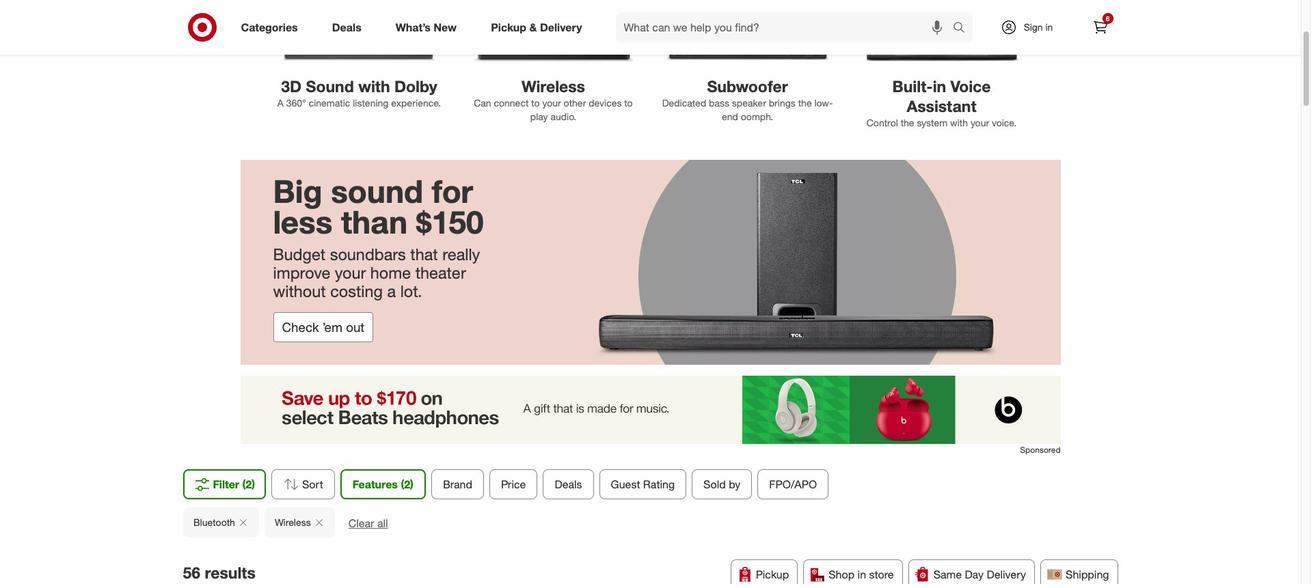 Task type: describe. For each thing, give the bounding box(es) containing it.
wireless for wireless
[[275, 517, 311, 529]]

fpo/apo
[[770, 478, 817, 492]]

all
[[377, 517, 388, 531]]

shop
[[829, 568, 855, 582]]

with inside 3d sound with dolby a 360° cinematic listening experience.
[[359, 77, 390, 96]]

What can we help you find? suggestions appear below search field
[[616, 12, 957, 42]]

shop in store
[[829, 568, 894, 582]]

filter (2)
[[213, 478, 255, 492]]

home
[[371, 263, 411, 283]]

(2) for filter (2)
[[242, 478, 255, 492]]

same
[[934, 568, 962, 582]]

your inside 'big sound for less than $150 budget soundbars that really improve your home theater without costing a lot.'
[[335, 263, 366, 283]]

3d
[[281, 77, 302, 96]]

low-
[[815, 97, 833, 109]]

(2) for features (2)
[[401, 478, 414, 492]]

sold by button
[[692, 470, 753, 500]]

dedicated
[[663, 97, 707, 109]]

bluetooth
[[193, 517, 235, 529]]

built-in voice assistant control the system with your voice.
[[867, 77, 1017, 128]]

less
[[273, 203, 333, 242]]

that
[[411, 245, 438, 265]]

rating
[[644, 478, 675, 492]]

wireless for wireless can connect to your other devices to play audio.
[[522, 77, 585, 96]]

delivery for same day delivery
[[987, 568, 1027, 582]]

lot.
[[401, 282, 422, 302]]

pickup & delivery link
[[480, 12, 600, 42]]

clear all button
[[348, 516, 388, 532]]

wireless can connect to your other devices to play audio.
[[474, 77, 633, 122]]

can
[[474, 97, 492, 109]]

in for shop
[[858, 568, 867, 582]]

clear
[[348, 517, 374, 531]]

than
[[341, 203, 408, 242]]

sign in link
[[989, 12, 1075, 42]]

for
[[432, 172, 473, 210]]

other
[[564, 97, 586, 109]]

dolby
[[395, 77, 438, 96]]

sort button
[[272, 470, 335, 500]]

features (2)
[[353, 478, 414, 492]]

sign in
[[1024, 21, 1054, 33]]

same day delivery
[[934, 568, 1027, 582]]

categories
[[241, 20, 298, 34]]

in for built-
[[933, 77, 947, 96]]

bluetooth button
[[183, 508, 259, 538]]

control
[[867, 117, 899, 128]]

deals link
[[321, 12, 379, 42]]

play
[[531, 111, 548, 122]]

experience.
[[391, 97, 441, 109]]

deals button
[[543, 470, 594, 500]]

guest
[[611, 478, 641, 492]]

your inside built-in voice assistant control the system with your voice.
[[971, 117, 990, 128]]

assistant
[[907, 96, 977, 115]]

speaker
[[732, 97, 767, 109]]

brand button
[[432, 470, 484, 500]]

store
[[870, 568, 894, 582]]

new
[[434, 20, 457, 34]]

what's
[[396, 20, 431, 34]]

costing
[[331, 282, 383, 302]]

sign
[[1024, 21, 1043, 33]]



Task type: vqa. For each thing, say whether or not it's contained in the screenshot.
Registry link
no



Task type: locate. For each thing, give the bounding box(es) containing it.
your inside 'wireless can connect to your other devices to play audio.'
[[543, 97, 561, 109]]

with inside built-in voice assistant control the system with your voice.
[[951, 117, 969, 128]]

0 vertical spatial the
[[799, 97, 812, 109]]

(2) right filter
[[242, 478, 255, 492]]

voice.
[[992, 117, 1017, 128]]

sold by
[[704, 478, 741, 492]]

to
[[532, 97, 540, 109], [625, 97, 633, 109]]

oomph.
[[741, 111, 774, 122]]

filter
[[213, 478, 239, 492]]

1 vertical spatial wireless
[[275, 517, 311, 529]]

deals inside button
[[555, 478, 582, 492]]

to right "devices"
[[625, 97, 633, 109]]

1 vertical spatial delivery
[[987, 568, 1027, 582]]

the left the low-
[[799, 97, 812, 109]]

pickup inside pickup button
[[756, 568, 789, 582]]

filter (2) button
[[183, 470, 266, 500]]

results
[[205, 564, 256, 583]]

0 horizontal spatial with
[[359, 77, 390, 96]]

in for sign
[[1046, 21, 1054, 33]]

check 'em out
[[282, 320, 365, 335]]

wireless button
[[264, 508, 335, 538]]

improve
[[273, 263, 331, 283]]

by
[[729, 478, 741, 492]]

the left system
[[901, 117, 915, 128]]

built-
[[893, 77, 933, 96]]

2 horizontal spatial in
[[1046, 21, 1054, 33]]

in inside sign in link
[[1046, 21, 1054, 33]]

1 (2) from the left
[[242, 478, 255, 492]]

a
[[388, 282, 396, 302]]

what's new link
[[384, 12, 474, 42]]

1 horizontal spatial to
[[625, 97, 633, 109]]

0 vertical spatial with
[[359, 77, 390, 96]]

in up assistant
[[933, 77, 947, 96]]

deals right price button
[[555, 478, 582, 492]]

1 horizontal spatial deals
[[555, 478, 582, 492]]

day
[[965, 568, 984, 582]]

0 horizontal spatial your
[[335, 263, 366, 283]]

to up play
[[532, 97, 540, 109]]

wireless
[[522, 77, 585, 96], [275, 517, 311, 529]]

in
[[1046, 21, 1054, 33], [933, 77, 947, 96], [858, 568, 867, 582]]

1 horizontal spatial (2)
[[401, 478, 414, 492]]

1 vertical spatial with
[[951, 117, 969, 128]]

price
[[501, 478, 526, 492]]

1 horizontal spatial your
[[543, 97, 561, 109]]

pickup for pickup
[[756, 568, 789, 582]]

deals for "deals" link
[[332, 20, 362, 34]]

2 vertical spatial your
[[335, 263, 366, 283]]

search button
[[947, 12, 980, 45]]

0 horizontal spatial in
[[858, 568, 867, 582]]

same day delivery button
[[909, 560, 1036, 585]]

pickup inside pickup & delivery link
[[491, 20, 527, 34]]

your
[[543, 97, 561, 109], [971, 117, 990, 128], [335, 263, 366, 283]]

brings
[[769, 97, 796, 109]]

price button
[[490, 470, 538, 500]]

sound
[[331, 172, 423, 210]]

delivery right day
[[987, 568, 1027, 582]]

1 vertical spatial your
[[971, 117, 990, 128]]

wireless inside button
[[275, 517, 311, 529]]

1 vertical spatial the
[[901, 117, 915, 128]]

big
[[273, 172, 323, 210]]

$150
[[416, 203, 484, 242]]

2 horizontal spatial your
[[971, 117, 990, 128]]

0 vertical spatial pickup
[[491, 20, 527, 34]]

connect
[[494, 97, 529, 109]]

pickup for pickup & delivery
[[491, 20, 527, 34]]

the inside built-in voice assistant control the system with your voice.
[[901, 117, 915, 128]]

your up audio.
[[543, 97, 561, 109]]

0 horizontal spatial to
[[532, 97, 540, 109]]

advertisement region
[[240, 376, 1061, 444]]

delivery right & on the top left of page
[[540, 20, 582, 34]]

deals for deals button
[[555, 478, 582, 492]]

brand
[[443, 478, 473, 492]]

360°
[[286, 97, 306, 109]]

bass
[[709, 97, 730, 109]]

in left store
[[858, 568, 867, 582]]

1 horizontal spatial pickup
[[756, 568, 789, 582]]

1 vertical spatial pickup
[[756, 568, 789, 582]]

categories link
[[229, 12, 315, 42]]

search
[[947, 22, 980, 35]]

0 vertical spatial wireless
[[522, 77, 585, 96]]

deals
[[332, 20, 362, 34], [555, 478, 582, 492]]

shipping
[[1066, 568, 1110, 582]]

shipping button
[[1041, 560, 1119, 585]]

1 horizontal spatial the
[[901, 117, 915, 128]]

&
[[530, 20, 537, 34]]

0 horizontal spatial wireless
[[275, 517, 311, 529]]

0 vertical spatial in
[[1046, 21, 1054, 33]]

2 (2) from the left
[[401, 478, 414, 492]]

'em
[[323, 320, 343, 335]]

listening
[[353, 97, 389, 109]]

0 horizontal spatial delivery
[[540, 20, 582, 34]]

delivery inside button
[[987, 568, 1027, 582]]

soundbars
[[330, 245, 406, 265]]

in inside built-in voice assistant control the system with your voice.
[[933, 77, 947, 96]]

delivery for pickup & delivery
[[540, 20, 582, 34]]

pickup button
[[731, 560, 798, 585]]

audio.
[[551, 111, 577, 122]]

really
[[443, 245, 480, 265]]

the for subwoofer
[[799, 97, 812, 109]]

56 results
[[183, 564, 256, 583]]

your left home
[[335, 263, 366, 283]]

0 horizontal spatial deals
[[332, 20, 362, 34]]

system
[[918, 117, 948, 128]]

in right sign
[[1046, 21, 1054, 33]]

a
[[278, 97, 284, 109]]

budget
[[273, 245, 326, 265]]

the inside subwoofer dedicated bass speaker brings the low- end oomph.
[[799, 97, 812, 109]]

1 to from the left
[[532, 97, 540, 109]]

with
[[359, 77, 390, 96], [951, 117, 969, 128]]

0 vertical spatial deals
[[332, 20, 362, 34]]

1 horizontal spatial with
[[951, 117, 969, 128]]

guest rating
[[611, 478, 675, 492]]

sound
[[306, 77, 354, 96]]

wireless inside 'wireless can connect to your other devices to play audio.'
[[522, 77, 585, 96]]

0 horizontal spatial the
[[799, 97, 812, 109]]

big sound for less than $150 budget soundbars that really improve your home theater without costing a lot.
[[273, 172, 484, 302]]

0 vertical spatial delivery
[[540, 20, 582, 34]]

1 horizontal spatial wireless
[[522, 77, 585, 96]]

pickup & delivery
[[491, 20, 582, 34]]

56
[[183, 564, 200, 583]]

3d sound with dolby a 360° cinematic listening experience.
[[278, 77, 441, 109]]

fpo/apo button
[[758, 470, 829, 500]]

delivery
[[540, 20, 582, 34], [987, 568, 1027, 582]]

0 horizontal spatial pickup
[[491, 20, 527, 34]]

deals up sound
[[332, 20, 362, 34]]

devices
[[589, 97, 622, 109]]

wireless down sort button
[[275, 517, 311, 529]]

what's new
[[396, 20, 457, 34]]

clear all
[[348, 517, 388, 531]]

sold
[[704, 478, 726, 492]]

6
[[1107, 14, 1110, 23]]

2 to from the left
[[625, 97, 633, 109]]

end
[[722, 111, 739, 122]]

with down assistant
[[951, 117, 969, 128]]

features
[[353, 478, 398, 492]]

6 link
[[1086, 12, 1116, 42]]

in inside shop in store button
[[858, 568, 867, 582]]

subwoofer
[[708, 77, 788, 96]]

(2) right features on the left of page
[[401, 478, 414, 492]]

1 horizontal spatial in
[[933, 77, 947, 96]]

the for built-in voice assistant
[[901, 117, 915, 128]]

1 vertical spatial in
[[933, 77, 947, 96]]

subwoofer dedicated bass speaker brings the low- end oomph.
[[663, 77, 833, 122]]

2 vertical spatial in
[[858, 568, 867, 582]]

sponsored
[[1021, 445, 1061, 455]]

1 vertical spatial deals
[[555, 478, 582, 492]]

sort
[[302, 478, 323, 492]]

0 horizontal spatial (2)
[[242, 478, 255, 492]]

with up listening
[[359, 77, 390, 96]]

0 vertical spatial your
[[543, 97, 561, 109]]

your left voice.
[[971, 117, 990, 128]]

cinematic
[[309, 97, 350, 109]]

theater
[[416, 263, 466, 283]]

wireless up other
[[522, 77, 585, 96]]

1 horizontal spatial delivery
[[987, 568, 1027, 582]]

(2)
[[242, 478, 255, 492], [401, 478, 414, 492]]

(2) inside filter (2) 'button'
[[242, 478, 255, 492]]

shop in store button
[[804, 560, 903, 585]]



